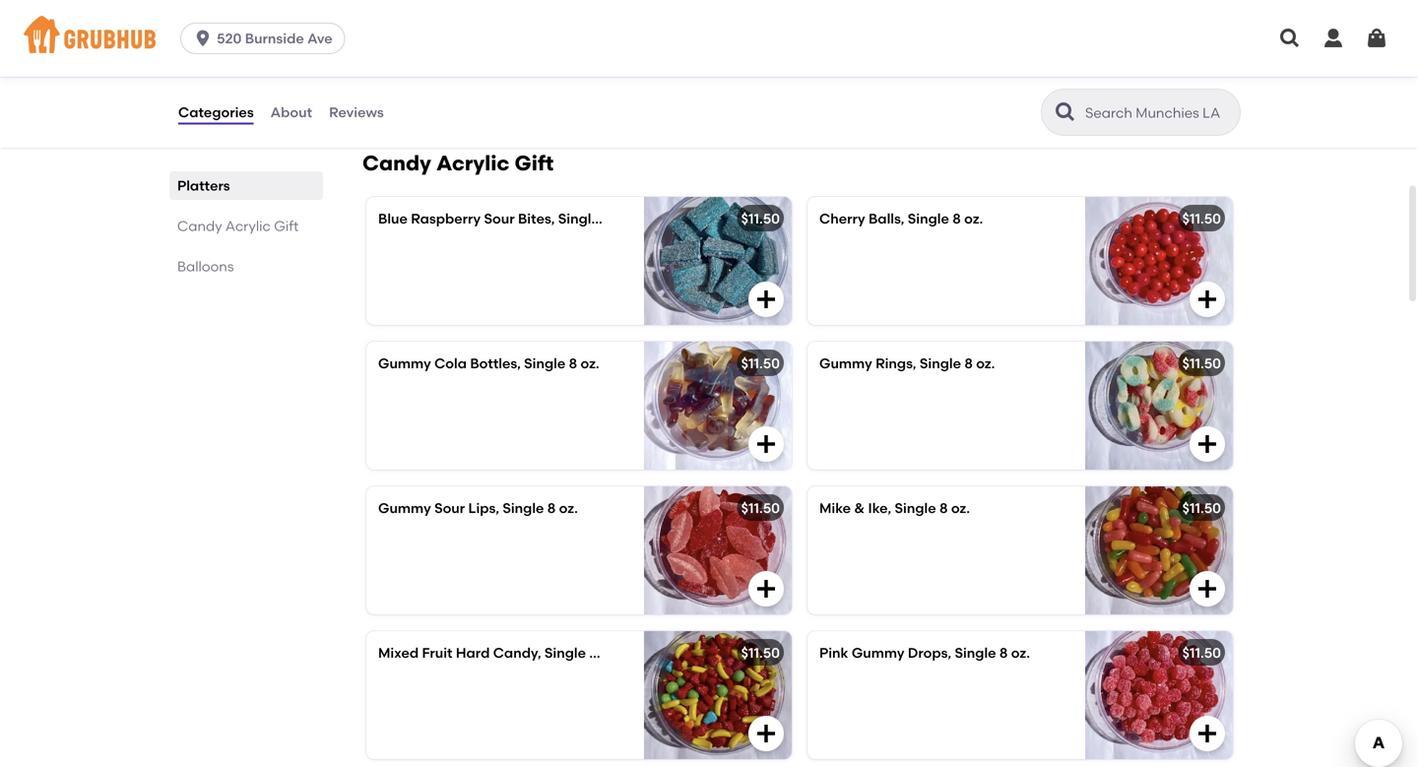 Task type: describe. For each thing, give the bounding box(es) containing it.
acrylic
[[938, 22, 983, 39]]

(non
[[420, 102, 450, 119]]

wrapped
[[820, 62, 880, 79]]

candy,
[[493, 644, 541, 661]]

white
[[378, 42, 414, 59]]

1 vertical spatial has
[[469, 82, 493, 99]]

single right rings,
[[920, 355, 961, 372]]

all
[[574, 82, 591, 99]]

5 assorted candy acrylic cylinders filled with candies and gummies and wrapped in a stack like a giant candy.
[[820, 22, 1064, 99]]

0 horizontal spatial sour
[[434, 500, 465, 516]]

single right "bites," in the left of the page
[[558, 210, 600, 227]]

$11.50 for pink gummy drops, single 8 oz.
[[1183, 644, 1221, 661]]

categories
[[178, 104, 254, 121]]

gummy sour lips, single 8 oz. image
[[644, 486, 792, 614]]

small
[[378, 62, 415, 79]]

dark
[[530, 22, 561, 39]]

drops,
[[908, 644, 952, 661]]

and down cylinders
[[1037, 42, 1064, 59]]

gummies
[[972, 42, 1034, 59]]

svg image for gummy sour lips, single 8 oz.
[[754, 577, 778, 601]]

filled
[[820, 42, 851, 59]]

single right balls,
[[908, 210, 949, 227]]

about
[[271, 104, 312, 121]]

single right bottles,
[[524, 355, 566, 372]]

1 a from the left
[[898, 62, 908, 79]]

svg image inside 520 burnside ave button
[[193, 29, 213, 48]]

pretzels
[[510, 62, 562, 79]]

mike & ike, single 8 oz. image
[[1085, 486, 1233, 614]]

balloons
[[177, 258, 234, 275]]

pretzels.
[[540, 42, 595, 59]]

like
[[950, 62, 972, 79]]

single right ike,
[[895, 500, 936, 516]]

$11.50 for blue raspberry sour bites, single 8 oz.
[[741, 210, 780, 227]]

pretzels.
[[516, 82, 571, 99]]

single right drops,
[[955, 644, 996, 661]]

pink gummy drops, single 8 oz.
[[820, 644, 1030, 661]]

cherry balls, single 8 oz. image
[[1085, 197, 1233, 325]]

cola
[[434, 355, 467, 372]]

0 vertical spatial dipped
[[479, 22, 527, 39]]

8 right bottles,
[[569, 355, 577, 372]]

gummy rings, single 8 oz. image
[[1085, 342, 1233, 470]]

8 right lips,
[[547, 500, 556, 516]]

mike & ike, single 8 oz.
[[820, 500, 970, 516]]

1 vertical spatial platter
[[420, 82, 465, 99]]

and up pretzels.
[[564, 22, 591, 39]]

assorted
[[831, 22, 889, 39]]

8 right ike,
[[940, 500, 948, 516]]

dairy)
[[453, 102, 493, 119]]

oz. right ike,
[[951, 500, 970, 516]]

8 right candy, on the left of page
[[589, 644, 598, 661]]

gummy for gummy sour lips, single 8 oz.
[[378, 500, 431, 516]]

oz. right rings,
[[976, 355, 995, 372]]

0 horizontal spatial gift
[[274, 218, 299, 234]]

candy
[[893, 22, 935, 39]]

5 assorted candy acrylic cylinders filled with candies and gummies and wrapped in a stack like a giant candy. button
[[808, 0, 1233, 109]]

1 horizontal spatial sour
[[484, 210, 515, 227]]

gummy sour lips, single 8 oz.
[[378, 500, 578, 516]]

$11.50 for gummy cola bottles, single 8 oz.
[[741, 355, 780, 372]]

the
[[595, 62, 617, 79]]

5
[[820, 22, 828, 39]]

gummy right the pink
[[852, 644, 905, 661]]

mixed fruit hard candy, single 8 oz.
[[378, 644, 620, 661]]

0 vertical spatial platter
[[419, 62, 464, 79]]

fruit
[[422, 644, 453, 661]]

cherry balls, single 8 oz.
[[820, 210, 983, 227]]

2 a from the left
[[975, 62, 985, 79]]

blue raspberry sour bites, single 8 oz.
[[378, 210, 634, 227]]

1 vertical spatial candy acrylic gift
[[177, 218, 299, 234]]

search icon image
[[1054, 100, 1078, 124]]

raspberry
[[411, 210, 481, 227]]

platters
[[177, 177, 230, 194]]

pink gummy drops, single 8 oz. image
[[1085, 631, 1233, 759]]

svg image for mike & ike, single 8 oz.
[[1196, 577, 1219, 601]]

blue raspberry sour bites, single 8 oz. image
[[644, 197, 792, 325]]

cherry
[[820, 210, 865, 227]]

assorted hand dipped dark and white chocolate dipped pretzels. small platter has 12 pretzels and the large platter has 20 pretzels. all parve (non dairy)
[[378, 22, 617, 119]]

8 right rings,
[[965, 355, 973, 372]]

candies
[[886, 42, 939, 59]]

giant
[[988, 62, 1023, 79]]

parve
[[378, 102, 416, 119]]

ave
[[307, 30, 333, 47]]



Task type: vqa. For each thing, say whether or not it's contained in the screenshot.
the
yes



Task type: locate. For each thing, give the bounding box(es) containing it.
mike
[[820, 500, 851, 516]]

0 vertical spatial has
[[467, 62, 491, 79]]

1 horizontal spatial candy
[[362, 150, 431, 176]]

0 horizontal spatial a
[[898, 62, 908, 79]]

gummy left lips,
[[378, 500, 431, 516]]

acrylic down dairy)
[[436, 150, 510, 176]]

gummy for gummy cola bottles, single 8 oz.
[[378, 355, 431, 372]]

in
[[883, 62, 895, 79]]

svg image for cherry balls, single 8 oz.
[[1196, 287, 1219, 311]]

gift
[[515, 150, 554, 176], [274, 218, 299, 234]]

0 vertical spatial gift
[[515, 150, 554, 176]]

acrylic up balloons
[[225, 218, 271, 234]]

520 burnside ave button
[[180, 23, 353, 54]]

20
[[496, 82, 512, 99]]

cylinders
[[986, 22, 1045, 39]]

svg image for gummy rings, single 8 oz.
[[1196, 432, 1219, 456]]

520
[[217, 30, 242, 47]]

$11.50 for gummy rings, single 8 oz.
[[1183, 355, 1221, 372]]

hand
[[441, 22, 476, 39]]

oz. right lips,
[[559, 500, 578, 516]]

candy acrylic gift
[[362, 150, 554, 176], [177, 218, 299, 234]]

a
[[898, 62, 908, 79], [975, 62, 985, 79]]

oz.
[[615, 210, 634, 227], [964, 210, 983, 227], [581, 355, 600, 372], [976, 355, 995, 372], [559, 500, 578, 516], [951, 500, 970, 516], [601, 644, 620, 661], [1011, 644, 1030, 661]]

oz. right "bites," in the left of the page
[[615, 210, 634, 227]]

$11.50 for mixed fruit hard candy, single 8 oz.
[[741, 644, 780, 661]]

svg image
[[1322, 27, 1345, 50], [193, 29, 213, 48], [1196, 72, 1219, 95], [754, 287, 778, 311], [754, 577, 778, 601]]

$11.50
[[741, 210, 780, 227], [1183, 210, 1221, 227], [741, 355, 780, 372], [1183, 355, 1221, 372], [741, 500, 780, 516], [1183, 500, 1221, 516], [741, 644, 780, 661], [1183, 644, 1221, 661]]

$11.50 for gummy sour lips, single 8 oz.
[[741, 500, 780, 516]]

and up all on the left top
[[565, 62, 592, 79]]

lips,
[[468, 500, 499, 516]]

ike,
[[868, 500, 892, 516]]

0 vertical spatial candy acrylic gift
[[362, 150, 554, 176]]

candy acrylic gift up balloons
[[177, 218, 299, 234]]

hard
[[456, 644, 490, 661]]

chocolate covered pretzels image
[[644, 0, 792, 109]]

1 horizontal spatial candy acrylic gift
[[362, 150, 554, 176]]

gummy left rings,
[[820, 355, 872, 372]]

520 burnside ave
[[217, 30, 333, 47]]

8 right balls,
[[953, 210, 961, 227]]

has up dairy)
[[469, 82, 493, 99]]

gummy rings, single 8 oz.
[[820, 355, 995, 372]]

candy down platters
[[177, 218, 222, 234]]

1 horizontal spatial gift
[[515, 150, 554, 176]]

reviews
[[329, 104, 384, 121]]

mixed fruit hard candy, single 8 oz. image
[[644, 631, 792, 759]]

sour
[[484, 210, 515, 227], [434, 500, 465, 516]]

0 vertical spatial candy
[[362, 150, 431, 176]]

oz. right balls,
[[964, 210, 983, 227]]

svg image
[[1278, 27, 1302, 50], [1365, 27, 1389, 50], [1196, 287, 1219, 311], [754, 432, 778, 456], [1196, 432, 1219, 456], [1196, 577, 1219, 601], [754, 722, 778, 745], [1196, 722, 1219, 745]]

svg image for blue raspberry sour bites, single 8 oz.
[[754, 287, 778, 311]]

sour left "bites," in the left of the page
[[484, 210, 515, 227]]

0 vertical spatial sour
[[484, 210, 515, 227]]

1 vertical spatial candy
[[177, 218, 222, 234]]

gummy cola bottles, single 8 oz. image
[[644, 342, 792, 470]]

acrylic
[[436, 150, 510, 176], [225, 218, 271, 234]]

svg image for 5 assorted candy acrylic cylinders filled with candies and gummies and wrapped in a stack like a giant candy.
[[1196, 72, 1219, 95]]

oz. right candy, on the left of page
[[601, 644, 620, 661]]

dipped
[[479, 22, 527, 39], [489, 42, 537, 59]]

0 vertical spatial acrylic
[[436, 150, 510, 176]]

about button
[[270, 77, 313, 148]]

a right like
[[975, 62, 985, 79]]

0 horizontal spatial acrylic
[[225, 218, 271, 234]]

&
[[854, 500, 865, 516]]

with
[[855, 42, 883, 59]]

has
[[467, 62, 491, 79], [469, 82, 493, 99]]

main navigation navigation
[[0, 0, 1418, 77]]

$11.50 for mike & ike, single 8 oz.
[[1183, 500, 1221, 516]]

12
[[494, 62, 507, 79]]

single right candy, on the left of page
[[545, 644, 586, 661]]

svg image for gummy cola bottles, single 8 oz.
[[754, 432, 778, 456]]

mixed
[[378, 644, 419, 661]]

8
[[603, 210, 611, 227], [953, 210, 961, 227], [569, 355, 577, 372], [965, 355, 973, 372], [547, 500, 556, 516], [940, 500, 948, 516], [589, 644, 598, 661], [1000, 644, 1008, 661]]

reviews button
[[328, 77, 385, 148]]

8 right "bites," in the left of the page
[[603, 210, 611, 227]]

0 horizontal spatial candy
[[177, 218, 222, 234]]

1 horizontal spatial acrylic
[[436, 150, 510, 176]]

gummy
[[378, 355, 431, 372], [820, 355, 872, 372], [378, 500, 431, 516], [852, 644, 905, 661]]

platter
[[419, 62, 464, 79], [420, 82, 465, 99]]

candy
[[362, 150, 431, 176], [177, 218, 222, 234]]

gummy cola bottles, single 8 oz.
[[378, 355, 600, 372]]

gimme 5 candy acrylic image
[[1085, 0, 1233, 109]]

svg image for mixed fruit hard candy, single 8 oz.
[[754, 722, 778, 745]]

stack
[[911, 62, 947, 79]]

large
[[378, 82, 417, 99]]

bottles,
[[470, 355, 521, 372]]

1 vertical spatial sour
[[434, 500, 465, 516]]

and
[[564, 22, 591, 39], [942, 42, 969, 59], [1037, 42, 1064, 59], [565, 62, 592, 79]]

sour left lips,
[[434, 500, 465, 516]]

chocolate
[[418, 42, 486, 59]]

candy down parve
[[362, 150, 431, 176]]

1 vertical spatial acrylic
[[225, 218, 271, 234]]

1 vertical spatial dipped
[[489, 42, 537, 59]]

bites,
[[518, 210, 555, 227]]

and down acrylic
[[942, 42, 969, 59]]

candy.
[[820, 82, 864, 99]]

platter up (non
[[420, 82, 465, 99]]

balls,
[[869, 210, 905, 227]]

pink
[[820, 644, 849, 661]]

has left 12
[[467, 62, 491, 79]]

Search Munchies LA search field
[[1083, 103, 1234, 122]]

1 horizontal spatial a
[[975, 62, 985, 79]]

single right lips,
[[503, 500, 544, 516]]

single
[[558, 210, 600, 227], [908, 210, 949, 227], [524, 355, 566, 372], [920, 355, 961, 372], [503, 500, 544, 516], [895, 500, 936, 516], [545, 644, 586, 661], [955, 644, 996, 661]]

platter down chocolate
[[419, 62, 464, 79]]

1 vertical spatial gift
[[274, 218, 299, 234]]

assorted
[[378, 22, 437, 39]]

blue
[[378, 210, 408, 227]]

oz. right bottles,
[[581, 355, 600, 372]]

0 horizontal spatial candy acrylic gift
[[177, 218, 299, 234]]

a right in
[[898, 62, 908, 79]]

gummy left cola
[[378, 355, 431, 372]]

gummy for gummy rings, single 8 oz.
[[820, 355, 872, 372]]

categories button
[[177, 77, 255, 148]]

$11.50 for cherry balls, single 8 oz.
[[1183, 210, 1221, 227]]

rings,
[[876, 355, 917, 372]]

8 right drops,
[[1000, 644, 1008, 661]]

svg image for pink gummy drops, single 8 oz.
[[1196, 722, 1219, 745]]

candy acrylic gift down dairy)
[[362, 150, 554, 176]]

assorted hand dipped dark and white chocolate dipped pretzels. small platter has 12 pretzels and the large platter has 20 pretzels. all parve (non dairy) button
[[366, 0, 792, 119]]

oz. right drops,
[[1011, 644, 1030, 661]]

burnside
[[245, 30, 304, 47]]



